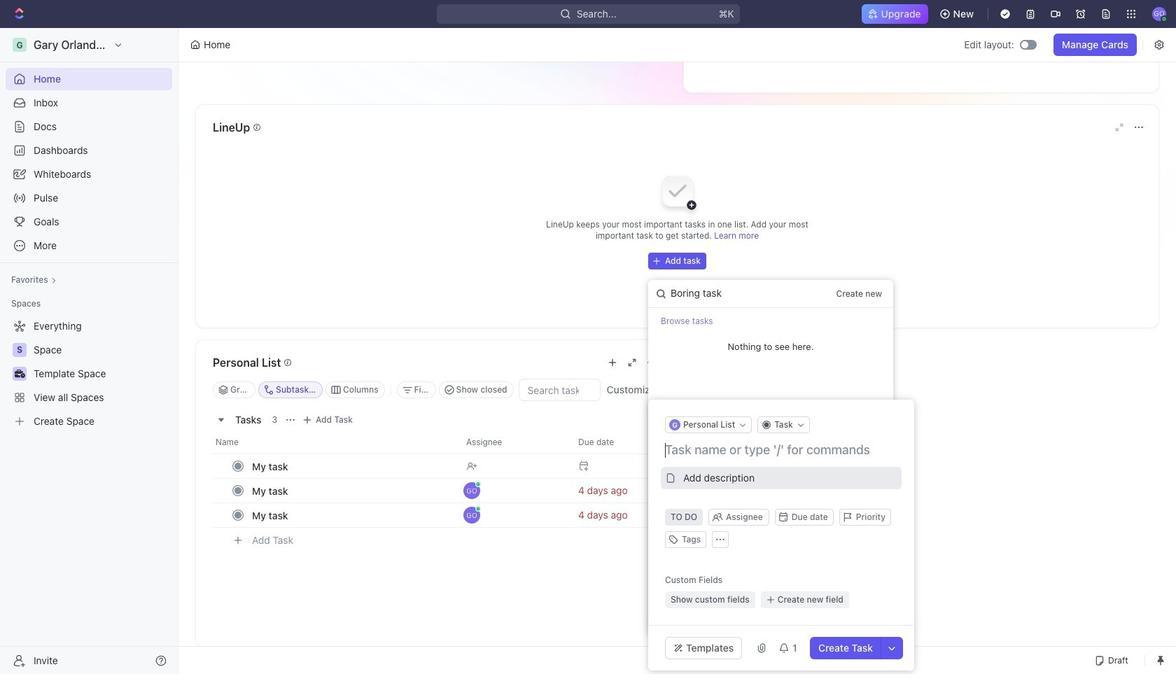 Task type: describe. For each thing, give the bounding box(es) containing it.
sidebar navigation
[[0, 28, 179, 675]]



Task type: locate. For each thing, give the bounding box(es) containing it.
Search for task (or subtask) name, ID, or URL text field
[[649, 280, 831, 308]]

tree
[[6, 315, 172, 433]]

Search tasks... text field
[[519, 380, 600, 401]]

Task name or type '/' for commands text field
[[665, 442, 901, 459]]

tree inside sidebar navigation
[[6, 315, 172, 433]]



Task type: vqa. For each thing, say whether or not it's contained in the screenshot.
ClickUp. to the left
no



